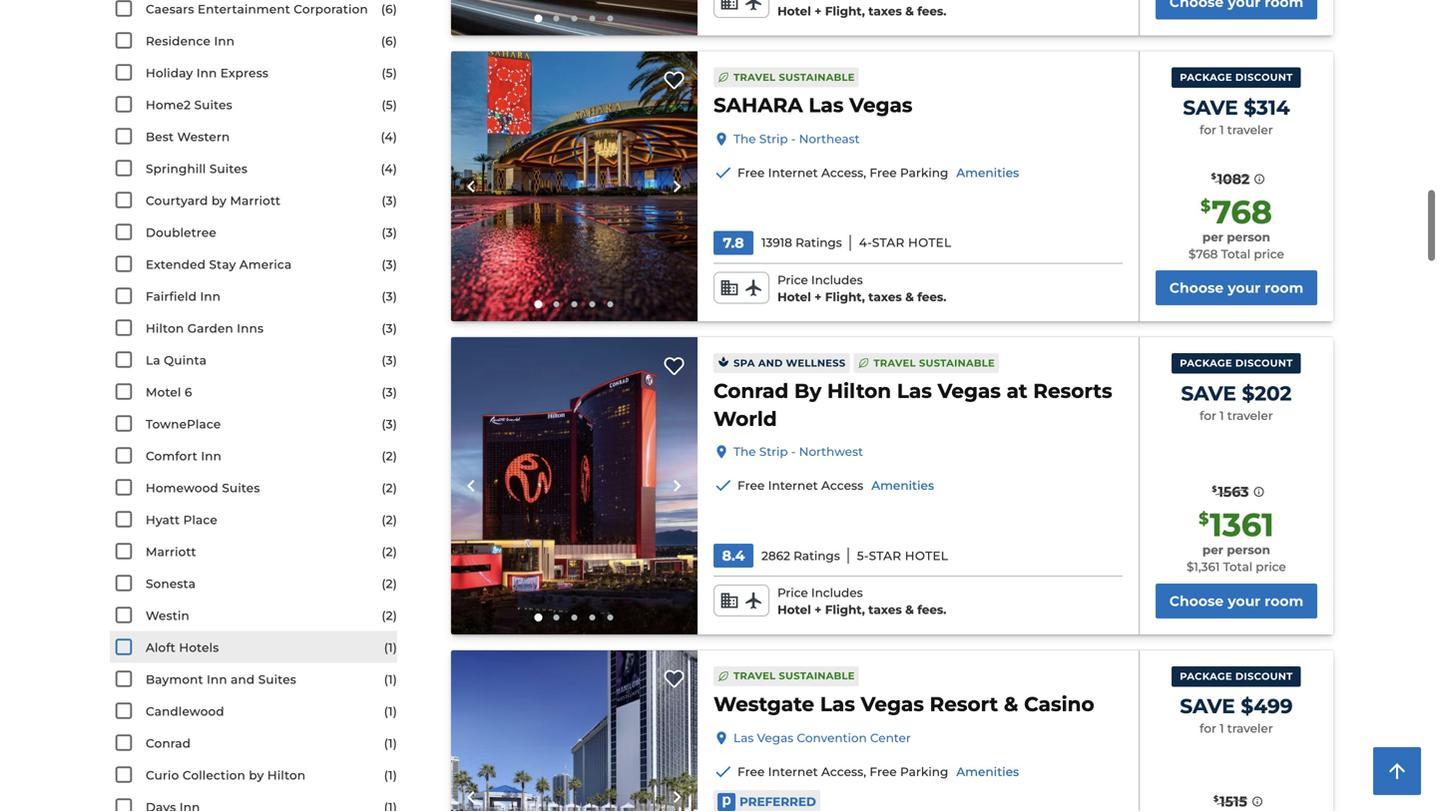 Task type: vqa. For each thing, say whether or not it's contained in the screenshot.


Task type: locate. For each thing, give the bounding box(es) containing it.
total for 768
[[1221, 247, 1251, 261]]

travel
[[733, 71, 776, 83], [874, 357, 916, 369], [733, 670, 776, 682]]

0 vertical spatial package discount
[[1180, 71, 1293, 83]]

1 vertical spatial for
[[1200, 409, 1216, 423]]

by down springhill suites
[[212, 194, 227, 208]]

for down 'save $202'
[[1200, 409, 1216, 423]]

13918
[[761, 236, 792, 250]]

free internet access, free parking amenities for westgate
[[737, 765, 1019, 779]]

2 price from the top
[[777, 586, 808, 600]]

0 vertical spatial -
[[791, 132, 796, 146]]

2 go to image #4 image from the top
[[589, 302, 595, 308]]

choose your room button
[[1155, 271, 1317, 306], [1155, 584, 1317, 619]]

1 vertical spatial star
[[869, 549, 901, 563]]

hotel down 13918 ratings
[[777, 290, 811, 304]]

travel sustainable up sahara las vegas
[[733, 71, 855, 83]]

1563
[[1218, 483, 1249, 500]]

(5)
[[382, 66, 397, 80], [382, 98, 397, 112]]

travel sustainable for westgate
[[733, 670, 855, 682]]

2 go to image #1 image from the top
[[534, 301, 542, 309]]

$ inside '$ 1515'
[[1214, 794, 1219, 804]]

0 vertical spatial includes
[[811, 273, 863, 287]]

$ inside $ 1563
[[1212, 484, 1217, 494]]

go to image #5 image for 768
[[607, 302, 613, 308]]

parking for westgate
[[900, 765, 948, 779]]

2 vertical spatial flight,
[[825, 603, 865, 617]]

america
[[239, 257, 292, 272]]

3 internet from the top
[[768, 765, 818, 779]]

2 vertical spatial 1
[[1220, 722, 1224, 736]]

package discount up save $499
[[1180, 670, 1293, 682]]

choose your room button for 1361
[[1155, 584, 1317, 619]]

2 strip from the top
[[759, 445, 788, 459]]

1 + from the top
[[814, 4, 822, 18]]

$ inside $ 1082
[[1211, 172, 1216, 181]]

1 vertical spatial by
[[249, 768, 264, 783]]

internet for 1361
[[768, 479, 818, 493]]

strip down world
[[759, 445, 788, 459]]

inn up holiday inn express
[[214, 34, 235, 48]]

(2) for westin
[[382, 609, 397, 623]]

$ 768 per person $768 total price
[[1189, 193, 1284, 261]]

0 vertical spatial discount
[[1235, 71, 1293, 83]]

0 vertical spatial flight,
[[825, 4, 865, 18]]

(2)
[[382, 449, 397, 464], [382, 481, 397, 495], [382, 513, 397, 527], [382, 545, 397, 559], [382, 577, 397, 591], [382, 609, 397, 623]]

price for 1361
[[1256, 560, 1286, 574]]

conrad for conrad
[[146, 737, 191, 751]]

amenities for sahara las vegas
[[956, 166, 1019, 180]]

choose for 1361
[[1169, 593, 1224, 610]]

save $202
[[1181, 381, 1292, 406]]

1 vertical spatial choose your room
[[1169, 593, 1303, 610]]

(1) for inn
[[384, 673, 397, 687]]

3 (2) from the top
[[382, 513, 397, 527]]

2 photo carousel region from the top
[[451, 51, 698, 322]]

1 vertical spatial package
[[1180, 357, 1232, 369]]

price for 768
[[777, 273, 808, 287]]

2 vertical spatial save
[[1180, 694, 1235, 719]]

free down the strip - northwest
[[737, 479, 765, 493]]

hilton inside conrad by hilton las vegas at resorts world
[[827, 379, 891, 403]]

1 the from the top
[[733, 132, 756, 146]]

2 1 from the top
[[1220, 409, 1224, 423]]

5 (3) from the top
[[382, 321, 397, 336]]

13918 ratings
[[761, 236, 842, 250]]

8 (3) from the top
[[382, 417, 397, 432]]

northwest
[[799, 445, 863, 459]]

inn down residence inn
[[196, 66, 217, 80]]

price down 2862 ratings
[[777, 586, 808, 600]]

2 parking from the top
[[900, 765, 948, 779]]

&
[[905, 4, 914, 18], [905, 290, 914, 304], [905, 603, 914, 617], [1004, 692, 1018, 716]]

discount up the $202
[[1235, 357, 1293, 369]]

choose your room for 768
[[1169, 280, 1303, 297]]

package discount for 1361
[[1180, 357, 1293, 369]]

0 vertical spatial go to image #3 image
[[571, 16, 577, 22]]

2 (4) from the top
[[381, 162, 397, 176]]

includes for 768
[[811, 273, 863, 287]]

taxes
[[868, 4, 902, 18], [868, 290, 902, 304], [868, 603, 902, 617]]

1 (2) from the top
[[382, 449, 397, 464]]

1 price from the top
[[777, 273, 808, 287]]

traveler
[[1227, 123, 1273, 137], [1227, 409, 1273, 423], [1227, 722, 1273, 736]]

1 go to image #3 image from the top
[[571, 16, 577, 22]]

per inside $ 768 per person $768 total price
[[1202, 230, 1223, 245]]

1 (4) from the top
[[381, 130, 397, 144]]

total inside $ 768 per person $768 total price
[[1221, 247, 1251, 261]]

2 vertical spatial travel sustainable
[[733, 670, 855, 682]]

-
[[791, 132, 796, 146], [791, 445, 796, 459]]

westgate las vegas resort & casino element
[[714, 690, 1094, 718]]

1 vertical spatial go to image #5 image
[[607, 302, 613, 308]]

go to image #1 image
[[534, 15, 542, 23], [534, 301, 542, 309], [534, 614, 542, 621]]

1 vertical spatial room
[[1265, 593, 1303, 610]]

1 go to image #5 image from the top
[[607, 16, 613, 22]]

resort
[[930, 692, 998, 716]]

6 (3) from the top
[[382, 353, 397, 368]]

inn for residence
[[214, 34, 235, 48]]

free up 4-
[[870, 166, 897, 180]]

stay
[[209, 257, 236, 272]]

photo carousel region for save $202
[[451, 337, 698, 634]]

go to image #2 image
[[553, 16, 559, 22], [553, 302, 559, 308], [553, 615, 559, 621]]

inn down hotels
[[207, 673, 227, 687]]

go to image #3 image
[[571, 16, 577, 22], [571, 302, 577, 308], [571, 615, 577, 621]]

2 person from the top
[[1227, 543, 1270, 558]]

sahara
[[714, 93, 803, 117]]

access, for sahara
[[821, 166, 866, 180]]

2 vertical spatial package
[[1180, 670, 1232, 682]]

per
[[1202, 230, 1223, 245], [1202, 543, 1223, 558]]

5 (1) from the top
[[384, 768, 397, 783]]

1 price includes hotel + flight, taxes & fees. from the top
[[777, 273, 947, 304]]

save left $499
[[1180, 694, 1235, 719]]

traveler for 768
[[1227, 123, 1273, 137]]

go to image #4 image
[[589, 16, 595, 22], [589, 302, 595, 308], [589, 615, 595, 621]]

1 access, from the top
[[821, 166, 866, 180]]

3 for 1 traveler from the top
[[1200, 722, 1273, 736]]

suites for homewood suites
[[222, 481, 260, 495]]

$ for 1082
[[1211, 172, 1216, 181]]

1 fees. from the top
[[917, 4, 947, 18]]

person
[[1227, 230, 1270, 245], [1227, 543, 1270, 558]]

1 vertical spatial per
[[1202, 543, 1223, 558]]

for 1 traveler down 'save $202'
[[1200, 409, 1273, 423]]

2 horizontal spatial hilton
[[827, 379, 891, 403]]

1 horizontal spatial conrad
[[714, 379, 789, 403]]

inn up garden on the left top
[[200, 289, 221, 304]]

go to image #1 image for 768
[[534, 301, 542, 309]]

1 vertical spatial internet
[[768, 479, 818, 493]]

1 (6) from the top
[[381, 2, 397, 16]]

0 vertical spatial go to image #4 image
[[589, 16, 595, 22]]

1 vertical spatial discount
[[1235, 357, 1293, 369]]

1 vertical spatial ratings
[[794, 549, 840, 563]]

ratings for 768
[[795, 236, 842, 250]]

price down "1361"
[[1256, 560, 1286, 574]]

2 (6) from the top
[[381, 34, 397, 48]]

price inside $ 768 per person $768 total price
[[1254, 247, 1284, 261]]

1 vertical spatial access,
[[821, 765, 866, 779]]

access, down the northeast
[[821, 166, 866, 180]]

person inside $ 1361 per person $1,361 total price
[[1227, 543, 1270, 558]]

1 vertical spatial hilton
[[827, 379, 891, 403]]

parking down center
[[900, 765, 948, 779]]

star
[[872, 236, 905, 250], [869, 549, 901, 563]]

total inside $ 1361 per person $1,361 total price
[[1223, 560, 1253, 574]]

1 vertical spatial go to image #4 image
[[589, 302, 595, 308]]

1 vertical spatial property building image
[[451, 337, 698, 634]]

(3) for garden
[[382, 321, 397, 336]]

1 vertical spatial total
[[1223, 560, 1253, 574]]

3 go to image #3 image from the top
[[571, 615, 577, 621]]

the down sahara
[[733, 132, 756, 146]]

1 vertical spatial choose
[[1169, 593, 1224, 610]]

free down the strip - northeast
[[737, 166, 765, 180]]

swimming pool image
[[451, 650, 698, 811]]

2 taxes from the top
[[868, 290, 902, 304]]

hilton right collection
[[267, 768, 306, 783]]

room down $ 1361 per person $1,361 total price
[[1265, 593, 1303, 610]]

hilton garden inns
[[146, 321, 264, 336]]

2 vertical spatial internet
[[768, 765, 818, 779]]

traveler down 'save $202'
[[1227, 409, 1273, 423]]

for down save $314
[[1200, 123, 1216, 137]]

1 choose from the top
[[1169, 280, 1224, 297]]

1 vertical spatial price
[[1256, 560, 1286, 574]]

total right $1,361
[[1223, 560, 1253, 574]]

access, down "convention"
[[821, 765, 866, 779]]

for 1 traveler
[[1200, 123, 1273, 137], [1200, 409, 1273, 423], [1200, 722, 1273, 736]]

2 vertical spatial taxes
[[868, 603, 902, 617]]

2 vertical spatial go to image #3 image
[[571, 615, 577, 621]]

person down 1082
[[1227, 230, 1270, 245]]

homewood
[[146, 481, 218, 495]]

internet down the strip - northwest
[[768, 479, 818, 493]]

discount for 1361
[[1235, 357, 1293, 369]]

3 go to image #2 image from the top
[[553, 615, 559, 621]]

1 per from the top
[[1202, 230, 1223, 245]]

$ left 1563
[[1212, 484, 1217, 494]]

internet down the strip - northeast
[[768, 166, 818, 180]]

1 room from the top
[[1265, 280, 1303, 297]]

room down $ 768 per person $768 total price
[[1265, 280, 1303, 297]]

strip for 1361
[[759, 445, 788, 459]]

person for 1361
[[1227, 543, 1270, 558]]

traveler for 1361
[[1227, 409, 1273, 423]]

amenities for westgate las vegas resort & casino
[[956, 765, 1019, 779]]

holiday
[[146, 66, 193, 80]]

sustainable up sahara las vegas
[[779, 71, 855, 83]]

save left $314
[[1183, 95, 1238, 120]]

4 (1) from the top
[[384, 737, 397, 751]]

2 package from the top
[[1180, 357, 1232, 369]]

3 1 from the top
[[1220, 722, 1224, 736]]

save left the $202
[[1181, 381, 1236, 406]]

1 choose your room from the top
[[1169, 280, 1303, 297]]

includes down 5-
[[811, 586, 863, 600]]

1 1 from the top
[[1220, 123, 1224, 137]]

(2) for homewood suites
[[382, 481, 397, 495]]

1 down save $314
[[1220, 123, 1224, 137]]

0 vertical spatial for
[[1200, 123, 1216, 137]]

conrad inside conrad by hilton las vegas at resorts world
[[714, 379, 789, 403]]

7 (3) from the top
[[382, 385, 397, 400]]

1 vertical spatial go to image #2 image
[[553, 302, 559, 308]]

0 vertical spatial price
[[1254, 247, 1284, 261]]

flight, up sahara las vegas
[[825, 4, 865, 18]]

price includes hotel + flight, taxes & fees.
[[777, 273, 947, 304], [777, 586, 947, 617]]

la quinta
[[146, 353, 207, 368]]

1 strip from the top
[[759, 132, 788, 146]]

flight, for 1361
[[825, 603, 865, 617]]

0 vertical spatial price includes hotel + flight, taxes & fees.
[[777, 273, 947, 304]]

1 horizontal spatial by
[[249, 768, 264, 783]]

westgate
[[714, 692, 814, 716]]

traveler down save $314
[[1227, 123, 1273, 137]]

room
[[1265, 280, 1303, 297], [1265, 593, 1303, 610]]

2 vertical spatial amenities
[[956, 765, 1019, 779]]

property building image for 768
[[451, 51, 698, 322]]

1 for from the top
[[1200, 123, 1216, 137]]

3 discount from the top
[[1235, 670, 1293, 682]]

- left the northeast
[[791, 132, 796, 146]]

$ left 1082
[[1211, 172, 1216, 181]]

choose your room button down $1,361
[[1155, 584, 1317, 619]]

total right $768
[[1221, 247, 1251, 261]]

1 for 768
[[1220, 123, 1224, 137]]

ratings right 13918
[[795, 236, 842, 250]]

photo carousel region for save $314
[[451, 51, 698, 322]]

2 per from the top
[[1202, 543, 1223, 558]]

conrad for conrad by hilton las vegas at resorts world
[[714, 379, 789, 403]]

property building image
[[451, 51, 698, 322], [451, 337, 698, 634]]

for 1 traveler down save $499
[[1200, 722, 1273, 736]]

1 - from the top
[[791, 132, 796, 146]]

1 discount from the top
[[1235, 71, 1293, 83]]

8.4
[[722, 548, 745, 565]]

4 photo carousel region from the top
[[451, 650, 698, 811]]

0 vertical spatial by
[[212, 194, 227, 208]]

1 vertical spatial conrad
[[146, 737, 191, 751]]

1 vertical spatial (6)
[[381, 34, 397, 48]]

1 vertical spatial for 1 traveler
[[1200, 409, 1273, 423]]

2 choose from the top
[[1169, 593, 1224, 610]]

includes down 4-
[[811, 273, 863, 287]]

and
[[758, 357, 783, 369], [231, 673, 255, 687]]

package up save $314
[[1180, 71, 1232, 83]]

world
[[714, 407, 777, 431]]

0 vertical spatial ratings
[[795, 236, 842, 250]]

1 internet from the top
[[768, 166, 818, 180]]

price down 768
[[1254, 247, 1284, 261]]

homewood suites
[[146, 481, 260, 495]]

and right baymont
[[231, 673, 255, 687]]

travel up "westgate"
[[733, 670, 776, 682]]

0 vertical spatial taxes
[[868, 4, 902, 18]]

2 fees. from the top
[[917, 290, 947, 304]]

discount up $499
[[1235, 670, 1293, 682]]

best western
[[146, 130, 230, 144]]

hotel right 5-
[[905, 549, 948, 563]]

1 vertical spatial +
[[814, 290, 822, 304]]

5 (2) from the top
[[382, 577, 397, 591]]

amenities
[[956, 166, 1019, 180], [871, 479, 934, 493], [956, 765, 1019, 779]]

0 vertical spatial (6)
[[381, 2, 397, 16]]

+
[[814, 4, 822, 18], [814, 290, 822, 304], [814, 603, 822, 617]]

0 horizontal spatial hilton
[[146, 321, 184, 336]]

2 go to image #3 image from the top
[[571, 302, 577, 308]]

flight,
[[825, 4, 865, 18], [825, 290, 865, 304], [825, 603, 865, 617]]

per for 768
[[1202, 230, 1223, 245]]

2 (3) from the top
[[382, 226, 397, 240]]

1 package from the top
[[1180, 71, 1232, 83]]

2 vertical spatial go to image #4 image
[[589, 615, 595, 621]]

1 vertical spatial sustainable
[[919, 357, 995, 369]]

1 vertical spatial free internet access, free parking amenities
[[737, 765, 1019, 779]]

0 vertical spatial choose
[[1169, 280, 1224, 297]]

includes
[[811, 273, 863, 287], [811, 586, 863, 600]]

2 choose your room from the top
[[1169, 593, 1303, 610]]

package up save $499
[[1180, 670, 1232, 682]]

1 vertical spatial price
[[777, 586, 808, 600]]

go to image #2 image for 768
[[553, 302, 559, 308]]

package discount up save $314
[[1180, 71, 1293, 83]]

travel sustainable
[[733, 71, 855, 83], [874, 357, 995, 369], [733, 670, 855, 682]]

ratings
[[795, 236, 842, 250], [794, 549, 840, 563]]

the for 768
[[733, 132, 756, 146]]

1 vertical spatial parking
[[900, 765, 948, 779]]

package discount up 'save $202'
[[1180, 357, 1293, 369]]

for down save $499
[[1200, 722, 1216, 736]]

2 the from the top
[[733, 445, 756, 459]]

and right 'spa'
[[758, 357, 783, 369]]

1 includes from the top
[[811, 273, 863, 287]]

go to image #5 image
[[607, 16, 613, 22], [607, 302, 613, 308], [607, 615, 613, 621]]

go to image #5 image for 1361
[[607, 615, 613, 621]]

3 + from the top
[[814, 603, 822, 617]]

travel up conrad by hilton las vegas at resorts world
[[874, 357, 916, 369]]

1 traveler from the top
[[1227, 123, 1273, 137]]

1 vertical spatial and
[[231, 673, 255, 687]]

3 package from the top
[[1180, 670, 1232, 682]]

$ inside $ 1361 per person $1,361 total price
[[1199, 509, 1209, 529]]

0 vertical spatial conrad
[[714, 379, 789, 403]]

768
[[1212, 193, 1272, 232]]

discount up $314
[[1235, 71, 1293, 83]]

2 vertical spatial go to image #2 image
[[553, 615, 559, 621]]

total for 1361
[[1223, 560, 1253, 574]]

marriott up sonesta
[[146, 545, 196, 559]]

2 for from the top
[[1200, 409, 1216, 423]]

0 horizontal spatial conrad
[[146, 737, 191, 751]]

free internet access, free parking amenities down center
[[737, 765, 1019, 779]]

2 choose your room button from the top
[[1155, 584, 1317, 619]]

by right collection
[[249, 768, 264, 783]]

2 vertical spatial for 1 traveler
[[1200, 722, 1273, 736]]

vegas up the northeast
[[849, 93, 913, 117]]

1 parking from the top
[[900, 166, 948, 180]]

save for 768
[[1183, 95, 1238, 120]]

travel sustainable up "westgate"
[[733, 670, 855, 682]]

0 vertical spatial room
[[1265, 280, 1303, 297]]

go to image #3 image for 768
[[571, 302, 577, 308]]

person down 1563
[[1227, 543, 1270, 558]]

1 vertical spatial flight,
[[825, 290, 865, 304]]

0 vertical spatial choose your room
[[1169, 280, 1303, 297]]

2 internet from the top
[[768, 479, 818, 493]]

home2
[[146, 98, 191, 112]]

center
[[870, 731, 911, 745]]

& inside the 'westgate las vegas resort & casino' element
[[1004, 692, 1018, 716]]

2 your from the top
[[1228, 593, 1261, 610]]

$ left 768
[[1201, 196, 1211, 216]]

2 vertical spatial discount
[[1235, 670, 1293, 682]]

0 vertical spatial traveler
[[1227, 123, 1273, 137]]

(4)
[[381, 130, 397, 144], [381, 162, 397, 176]]

star right 2862 ratings
[[869, 549, 901, 563]]

per inside $ 1361 per person $1,361 total price
[[1202, 543, 1223, 558]]

free for sahara
[[737, 166, 765, 180]]

curio collection by hilton
[[146, 768, 306, 783]]

1 horizontal spatial and
[[758, 357, 783, 369]]

1 for 1361
[[1220, 409, 1224, 423]]

4-star hotel
[[859, 236, 952, 250]]

1 property building image from the top
[[451, 51, 698, 322]]

vegas inside conrad by hilton las vegas at resorts world
[[938, 379, 1001, 403]]

1 vertical spatial the
[[733, 445, 756, 459]]

flight, down 5-
[[825, 603, 865, 617]]

price
[[1254, 247, 1284, 261], [1256, 560, 1286, 574]]

1 (3) from the top
[[382, 194, 397, 208]]

2 go to image #2 image from the top
[[553, 302, 559, 308]]

$ for 1515
[[1214, 794, 1219, 804]]

your down $ 768 per person $768 total price
[[1228, 280, 1261, 297]]

0 vertical spatial person
[[1227, 230, 1270, 245]]

hilton down fairfield
[[146, 321, 184, 336]]

2 price includes hotel + flight, taxes & fees. from the top
[[777, 586, 947, 617]]

2 includes from the top
[[811, 586, 863, 600]]

3 flight, from the top
[[825, 603, 865, 617]]

+ up sahara las vegas
[[814, 4, 822, 18]]

0 vertical spatial save
[[1183, 95, 1238, 120]]

choose
[[1169, 280, 1224, 297], [1169, 593, 1224, 610]]

choose your room down $1,361
[[1169, 593, 1303, 610]]

person inside $ 768 per person $768 total price
[[1227, 230, 1270, 245]]

6 (2) from the top
[[382, 609, 397, 623]]

2 for 1 traveler from the top
[[1200, 409, 1273, 423]]

free up preferred
[[737, 765, 765, 779]]

flight, for 768
[[825, 290, 865, 304]]

4 (2) from the top
[[382, 545, 397, 559]]

parking up the '4-star hotel'
[[900, 166, 948, 180]]

2 (1) from the top
[[384, 673, 397, 687]]

save $314
[[1183, 95, 1290, 120]]

1 down save $499
[[1220, 722, 1224, 736]]

discount
[[1235, 71, 1293, 83], [1235, 357, 1293, 369], [1235, 670, 1293, 682]]

photo carousel region
[[451, 0, 698, 35], [451, 51, 698, 322], [451, 337, 698, 634], [451, 650, 698, 811]]

1 horizontal spatial hilton
[[267, 768, 306, 783]]

discount for 768
[[1235, 71, 1293, 83]]

las
[[809, 93, 844, 117], [897, 379, 932, 403], [820, 692, 855, 716], [733, 731, 754, 745]]

0 vertical spatial price
[[777, 273, 808, 287]]

parking
[[900, 166, 948, 180], [900, 765, 948, 779]]

0 vertical spatial travel
[[733, 71, 776, 83]]

+ down 2862 ratings
[[814, 603, 822, 617]]

1 (5) from the top
[[382, 66, 397, 80]]

person for 768
[[1227, 230, 1270, 245]]

3 package discount from the top
[[1180, 670, 1293, 682]]

package for 1361
[[1180, 357, 1232, 369]]

2 (5) from the top
[[382, 98, 397, 112]]

1 vertical spatial taxes
[[868, 290, 902, 304]]

price inside $ 1361 per person $1,361 total price
[[1256, 560, 1286, 574]]

2 vertical spatial package discount
[[1180, 670, 1293, 682]]

0 vertical spatial access,
[[821, 166, 866, 180]]

sustainable up "westgate"
[[779, 670, 855, 682]]

save for 1361
[[1181, 381, 1236, 406]]

choose down $1,361
[[1169, 593, 1224, 610]]

the down world
[[733, 445, 756, 459]]

vegas up center
[[861, 692, 924, 716]]

towneplace
[[146, 417, 221, 432]]

2862 ratings
[[761, 549, 840, 563]]

1 vertical spatial (4)
[[381, 162, 397, 176]]

0 vertical spatial travel sustainable
[[733, 71, 855, 83]]

2 vertical spatial go to image #5 image
[[607, 615, 613, 621]]

per up $768
[[1202, 230, 1223, 245]]

$ left "1361"
[[1199, 509, 1209, 529]]

2 room from the top
[[1265, 593, 1303, 610]]

1 person from the top
[[1227, 230, 1270, 245]]

$ left the 1515
[[1214, 794, 1219, 804]]

your down $ 1361 per person $1,361 total price
[[1228, 593, 1261, 610]]

3 (3) from the top
[[382, 257, 397, 272]]

0 vertical spatial property building image
[[451, 51, 698, 322]]

0 vertical spatial total
[[1221, 247, 1251, 261]]

3 go to image #5 image from the top
[[607, 615, 613, 621]]

choose your room for 1361
[[1169, 593, 1303, 610]]

1 choose your room button from the top
[[1155, 271, 1317, 306]]

conrad up world
[[714, 379, 789, 403]]

1 vertical spatial (5)
[[382, 98, 397, 112]]

baymont inn and suites
[[146, 673, 296, 687]]

for 1 traveler down save $314
[[1200, 123, 1273, 137]]

3 go to image #4 image from the top
[[589, 615, 595, 621]]

0 vertical spatial strip
[[759, 132, 788, 146]]

3 photo carousel region from the top
[[451, 337, 698, 634]]

package discount
[[1180, 71, 1293, 83], [1180, 357, 1293, 369], [1180, 670, 1293, 682]]

+ down 13918 ratings
[[814, 290, 822, 304]]

0 vertical spatial choose your room button
[[1155, 271, 1317, 306]]

internet
[[768, 166, 818, 180], [768, 479, 818, 493], [768, 765, 818, 779]]

- left northwest
[[791, 445, 796, 459]]

for 1 traveler for 768
[[1200, 123, 1273, 137]]

hotel right 4-
[[908, 236, 952, 250]]

2 free internet access, free parking amenities from the top
[[737, 765, 1019, 779]]

3 fees. from the top
[[917, 603, 947, 617]]

1 for 1 traveler from the top
[[1200, 123, 1273, 137]]

(2) for hyatt place
[[382, 513, 397, 527]]

1 down 'save $202'
[[1220, 409, 1224, 423]]

sustainable
[[779, 71, 855, 83], [919, 357, 995, 369], [779, 670, 855, 682]]

the
[[733, 132, 756, 146], [733, 445, 756, 459]]

+ for 768
[[814, 290, 822, 304]]

price down 13918 ratings
[[777, 273, 808, 287]]

2 (2) from the top
[[382, 481, 397, 495]]

your
[[1228, 280, 1261, 297], [1228, 593, 1261, 610]]

1 your from the top
[[1228, 280, 1261, 297]]

westin
[[146, 609, 190, 623]]

vegas left "at"
[[938, 379, 1001, 403]]

1 vertical spatial -
[[791, 445, 796, 459]]

home2 suites
[[146, 98, 232, 112]]

star right 13918 ratings
[[872, 236, 905, 250]]

0 vertical spatial the
[[733, 132, 756, 146]]

inn for comfort
[[201, 449, 222, 464]]

2 - from the top
[[791, 445, 796, 459]]

for for 1361
[[1200, 409, 1216, 423]]

collection
[[182, 768, 245, 783]]

choose your room down $768
[[1169, 280, 1303, 297]]

1 vertical spatial choose your room button
[[1155, 584, 1317, 619]]

$ inside $ 768 per person $768 total price
[[1201, 196, 1211, 216]]

0 vertical spatial go to image #2 image
[[553, 16, 559, 22]]

price includes hotel + flight, taxes & fees. down 4-
[[777, 273, 947, 304]]

westgate las vegas resort & casino
[[714, 692, 1094, 716]]

1 go to image #1 image from the top
[[534, 15, 542, 23]]

0 vertical spatial your
[[1228, 280, 1261, 297]]

vegas down "westgate"
[[757, 731, 794, 745]]

1 (1) from the top
[[384, 641, 397, 655]]

1 vertical spatial 1
[[1220, 409, 1224, 423]]

2 vertical spatial +
[[814, 603, 822, 617]]

(4) for western
[[381, 130, 397, 144]]

1 vertical spatial go to image #1 image
[[534, 301, 542, 309]]

travel sustainable up conrad by hilton las vegas at resorts world 'element'
[[874, 357, 995, 369]]

0 vertical spatial hilton
[[146, 321, 184, 336]]

0 vertical spatial parking
[[900, 166, 948, 180]]

vegas inside sahara las vegas element
[[849, 93, 913, 117]]

2 property building image from the top
[[451, 337, 698, 634]]

star for 768
[[872, 236, 905, 250]]

0 vertical spatial (4)
[[381, 130, 397, 144]]

2 access, from the top
[[821, 765, 866, 779]]

price includes hotel + flight, taxes & fees. down 5-
[[777, 586, 947, 617]]

2 vertical spatial go to image #1 image
[[534, 614, 542, 621]]



Task type: describe. For each thing, give the bounding box(es) containing it.
inn for baymont
[[207, 673, 227, 687]]

taxes for 768
[[868, 290, 902, 304]]

motel 6
[[146, 385, 192, 400]]

$ 1361 per person $1,361 total price
[[1187, 506, 1286, 574]]

2 vertical spatial hilton
[[267, 768, 306, 783]]

taxes for 1361
[[868, 603, 902, 617]]

free for conrad
[[737, 479, 765, 493]]

5-star hotel
[[857, 549, 948, 563]]

price includes hotel + flight, taxes & fees. for 1361
[[777, 586, 947, 617]]

caesars entertainment corporation
[[146, 2, 368, 16]]

go to image #2 image for 1361
[[553, 615, 559, 621]]

aloft
[[146, 641, 176, 655]]

quinta
[[164, 353, 207, 368]]

extended
[[146, 257, 206, 272]]

preferred
[[739, 795, 816, 809]]

sustainable for sahara
[[779, 71, 855, 83]]

+ for 1361
[[814, 603, 822, 617]]

conrad by hilton las vegas at resorts world
[[714, 379, 1112, 431]]

springhill suites
[[146, 162, 248, 176]]

travel for westgate
[[733, 670, 776, 682]]

parking for sahara
[[900, 166, 948, 180]]

place
[[183, 513, 217, 527]]

free down center
[[870, 765, 897, 779]]

(3) for inn
[[382, 289, 397, 304]]

extended stay america
[[146, 257, 292, 272]]

(4) for suites
[[381, 162, 397, 176]]

$499
[[1241, 694, 1293, 719]]

at
[[1007, 379, 1028, 403]]

fairfield inn
[[146, 289, 221, 304]]

3 traveler from the top
[[1227, 722, 1273, 736]]

your for 1361
[[1228, 593, 1261, 610]]

- for 768
[[791, 132, 796, 146]]

(3) for quinta
[[382, 353, 397, 368]]

wellness
[[786, 357, 846, 369]]

sustainable for westgate
[[779, 670, 855, 682]]

1 go to image #2 image from the top
[[553, 16, 559, 22]]

package discount for 768
[[1180, 71, 1293, 83]]

caesars
[[146, 2, 194, 16]]

inn for fairfield
[[200, 289, 221, 304]]

4-
[[859, 236, 872, 250]]

curio
[[146, 768, 179, 783]]

(3) for by
[[382, 194, 397, 208]]

(1) for hotels
[[384, 641, 397, 655]]

package for 768
[[1180, 71, 1232, 83]]

ratings for 1361
[[794, 549, 840, 563]]

access
[[821, 479, 863, 493]]

free internet access amenities
[[737, 479, 934, 493]]

travel for sahara
[[733, 71, 776, 83]]

vegas inside the 'westgate las vegas resort & casino' element
[[861, 692, 924, 716]]

7.8
[[723, 235, 744, 252]]

(6) for residence inn
[[381, 34, 397, 48]]

0 horizontal spatial marriott
[[146, 545, 196, 559]]

(5) for holiday inn express
[[382, 66, 397, 80]]

conrad by hilton las vegas at resorts world element
[[714, 377, 1123, 432]]

0 vertical spatial and
[[758, 357, 783, 369]]

5-
[[857, 549, 869, 563]]

free internet access, free parking amenities for sahara
[[737, 166, 1019, 180]]

your for 768
[[1228, 280, 1261, 297]]

per for 1361
[[1202, 543, 1223, 558]]

the strip - northeast
[[733, 132, 860, 146]]

residence inn
[[146, 34, 235, 48]]

convention
[[797, 731, 867, 745]]

hotels
[[179, 641, 219, 655]]

fees. for 1361
[[917, 603, 947, 617]]

candlewood
[[146, 705, 224, 719]]

$ for 1563
[[1212, 484, 1217, 494]]

for for 768
[[1200, 123, 1216, 137]]

price for 768
[[1254, 247, 1284, 261]]

springhill
[[146, 162, 206, 176]]

spa
[[733, 357, 755, 369]]

suites for home2 suites
[[194, 98, 232, 112]]

baymont
[[146, 673, 203, 687]]

spa and wellness
[[733, 357, 846, 369]]

sahara las vegas
[[714, 93, 913, 117]]

$ 1563
[[1212, 483, 1249, 500]]

includes for 1361
[[811, 586, 863, 600]]

- for 1361
[[791, 445, 796, 459]]

go to image #1 image for 1361
[[534, 614, 542, 621]]

hyatt
[[146, 513, 180, 527]]

free for westgate
[[737, 765, 765, 779]]

(6) for caesars entertainment corporation
[[381, 2, 397, 16]]

(2) for sonesta
[[382, 577, 397, 591]]

0 horizontal spatial and
[[231, 673, 255, 687]]

entertainment
[[198, 2, 290, 16]]

1 photo carousel region from the top
[[451, 0, 698, 35]]

room for 1361
[[1265, 593, 1303, 610]]

1 go to image #4 image from the top
[[589, 16, 595, 22]]

1 vertical spatial amenities
[[871, 479, 934, 493]]

sonesta
[[146, 577, 196, 591]]

courtyard by marriott
[[146, 194, 281, 208]]

$ 1515
[[1214, 793, 1247, 810]]

the strip - northwest
[[733, 445, 863, 459]]

hotel + flight, taxes & fees.
[[777, 4, 947, 18]]

$202
[[1242, 381, 1292, 406]]

$ for 768
[[1201, 196, 1211, 216]]

fairfield
[[146, 289, 197, 304]]

1 taxes from the top
[[868, 4, 902, 18]]

2862
[[761, 549, 790, 563]]

by
[[794, 379, 822, 403]]

inns
[[237, 321, 264, 336]]

go to image #4 image for 768
[[589, 302, 595, 308]]

best
[[146, 130, 174, 144]]

$ 1082
[[1211, 171, 1250, 187]]

comfort inn
[[146, 449, 222, 464]]

western
[[177, 130, 230, 144]]

choose your room button for 768
[[1155, 271, 1317, 306]]

0 vertical spatial marriott
[[230, 194, 281, 208]]

3 (1) from the top
[[384, 705, 397, 719]]

suites for springhill suites
[[209, 162, 248, 176]]

price for 1361
[[777, 586, 808, 600]]

hotel up sahara las vegas
[[777, 4, 811, 18]]

casino
[[1024, 692, 1094, 716]]

3 for from the top
[[1200, 722, 1216, 736]]

(1) for collection
[[384, 768, 397, 783]]

1515
[[1220, 793, 1247, 810]]

northeast
[[799, 132, 860, 146]]

residence
[[146, 34, 211, 48]]

comfort
[[146, 449, 198, 464]]

fees. for 768
[[917, 290, 947, 304]]

doubletree
[[146, 226, 217, 240]]

garden
[[187, 321, 233, 336]]

aloft hotels
[[146, 641, 219, 655]]

strip for 768
[[759, 132, 788, 146]]

1361
[[1210, 506, 1274, 545]]

las vegas convention center
[[733, 731, 911, 745]]

holiday inn express
[[146, 66, 269, 80]]

$1,361
[[1187, 560, 1220, 574]]

resorts
[[1033, 379, 1112, 403]]

las inside conrad by hilton las vegas at resorts world
[[897, 379, 932, 403]]

6
[[185, 385, 192, 400]]

for 1 traveler for 1361
[[1200, 409, 1273, 423]]

$768
[[1189, 247, 1218, 261]]

photo carousel region for save $499
[[451, 650, 698, 811]]

1 vertical spatial travel
[[874, 357, 916, 369]]

sahara las vegas element
[[714, 91, 913, 119]]

hotel down 2862 ratings
[[777, 603, 811, 617]]

travel sustainable for sahara
[[733, 71, 855, 83]]

go to image #3 image for 1361
[[571, 615, 577, 621]]

price includes hotel + flight, taxes & fees. for 768
[[777, 273, 947, 304]]

$ for 1361
[[1199, 509, 1209, 529]]

$314
[[1244, 95, 1290, 120]]

choose for 768
[[1169, 280, 1224, 297]]

property building image for 1361
[[451, 337, 698, 634]]

(5) for home2 suites
[[382, 98, 397, 112]]

1 vertical spatial travel sustainable
[[874, 357, 995, 369]]

(3) for 6
[[382, 385, 397, 400]]

1082
[[1217, 171, 1250, 187]]

1 flight, from the top
[[825, 4, 865, 18]]

internet for 768
[[768, 166, 818, 180]]

go to image #4 image for 1361
[[589, 615, 595, 621]]

motel
[[146, 385, 181, 400]]

corporation
[[294, 2, 368, 16]]

express
[[220, 66, 269, 80]]

room for 768
[[1265, 280, 1303, 297]]

hyatt place
[[146, 513, 217, 527]]

inn for holiday
[[196, 66, 217, 80]]



